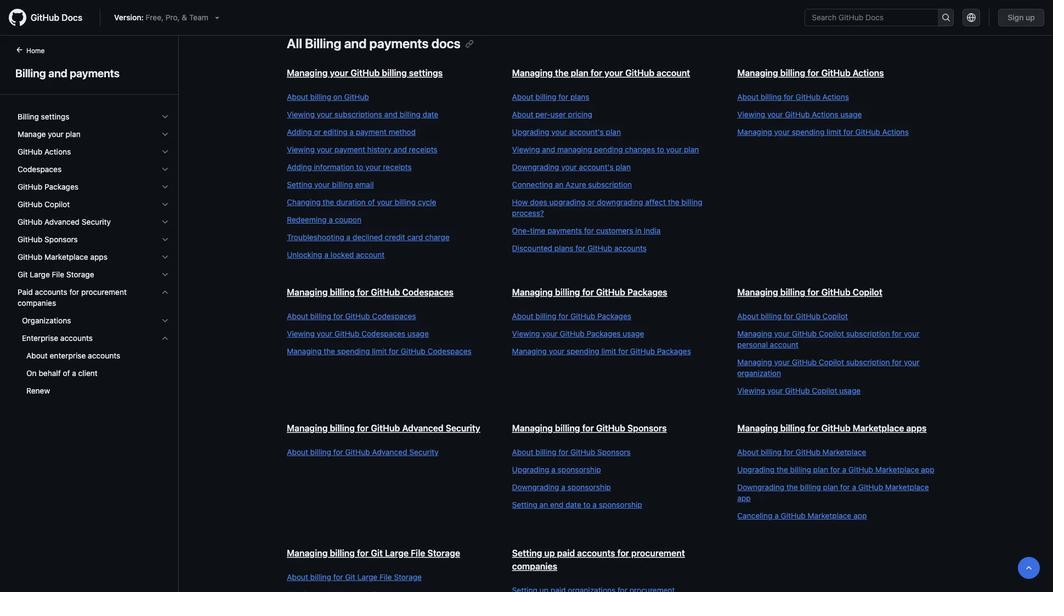 Task type: vqa. For each thing, say whether or not it's contained in the screenshot.


Task type: describe. For each thing, give the bounding box(es) containing it.
usage down managing your github copilot subscription for your organization link
[[840, 387, 861, 396]]

github up about billing for github packages link
[[596, 287, 626, 298]]

user
[[551, 110, 566, 119]]

github inside managing the spending limit for github codespaces link
[[401, 347, 426, 356]]

billing and payments link
[[13, 65, 165, 81]]

docs
[[432, 36, 461, 51]]

managing for managing billing for github marketplace apps
[[738, 423, 779, 434]]

github docs
[[31, 12, 82, 23]]

billing and payments element
[[0, 44, 179, 592]]

billing for about billing for git large file storage
[[310, 573, 331, 582]]

and inside viewing your subscriptions and billing date 'link'
[[384, 110, 398, 119]]

managing your github billing settings link
[[287, 68, 443, 78]]

github sponsors
[[18, 235, 78, 244]]

viewing your payment history and receipts
[[287, 145, 438, 154]]

sponsors for about billing for github sponsors
[[598, 448, 631, 457]]

upgrading for managing billing for github sponsors
[[512, 466, 550, 475]]

adding or editing a payment method link
[[287, 127, 490, 138]]

end
[[550, 501, 564, 510]]

your for managing your spending limit for github packages
[[549, 347, 565, 356]]

setting up paid accounts for procurement companies link
[[512, 548, 685, 572]]

the inside how does upgrading or downgrading affect the billing process?
[[668, 198, 680, 207]]

0 horizontal spatial to
[[356, 163, 363, 172]]

downgrading for managing billing for github marketplace apps
[[738, 483, 785, 492]]

account's for upgrading your account's plan
[[569, 128, 604, 137]]

sc 9kayk9 0 image for github packages
[[161, 183, 170, 192]]

viewing your github actions usage link
[[738, 109, 941, 120]]

enterprise accounts element for organizations
[[9, 330, 178, 400]]

sc 9kayk9 0 image for enterprise accounts
[[161, 334, 170, 343]]

setting for setting an end date to a sponsorship
[[512, 501, 538, 510]]

procurement inside the setting up paid accounts for procurement companies
[[632, 548, 685, 559]]

github up "about billing for github actions" link
[[822, 68, 851, 78]]

spending for actions
[[792, 128, 825, 137]]

your for managing your github copilot subscription for your organization
[[775, 358, 790, 367]]

a right editing at the left top
[[350, 128, 354, 137]]

github inside github marketplace apps dropdown button
[[18, 253, 42, 262]]

spending for codespaces
[[337, 347, 370, 356]]

managing for managing billing for github sponsors
[[512, 423, 553, 434]]

about billing for github actions
[[738, 92, 849, 102]]

downgrading for managing billing for github sponsors
[[512, 483, 559, 492]]

about for managing billing for github actions
[[738, 92, 759, 102]]

and up managing your github billing settings
[[344, 36, 367, 51]]

managing for managing your github copilot subscription for your organization
[[738, 358, 772, 367]]

billing for billing and payments
[[15, 66, 46, 79]]

about billing for git large file storage
[[287, 573, 422, 582]]

file for managing billing for git large file storage
[[411, 548, 425, 559]]

managing for managing the spending limit for github codespaces
[[287, 347, 322, 356]]

about inside enterprise accounts element
[[26, 351, 48, 361]]

plan inside dropdown button
[[66, 130, 81, 139]]

a inside downgrading the billing plan for a github marketplace app
[[852, 483, 857, 492]]

billing and payments
[[15, 66, 120, 79]]

an for setting
[[540, 501, 548, 510]]

your for viewing your github copilot usage
[[768, 387, 783, 396]]

about billing for github advanced security link
[[287, 447, 490, 458]]

about billing for github sponsors link
[[512, 447, 716, 458]]

adding information to your receipts
[[287, 163, 412, 172]]

accounts inside paid accounts for procurement companies
[[35, 288, 67, 297]]

managing your spending limit for github packages link
[[512, 346, 716, 357]]

billing for about billing for github copilot
[[761, 312, 782, 321]]

for inside 'link'
[[784, 448, 794, 457]]

0 vertical spatial billing
[[305, 36, 341, 51]]

app for downgrading the billing plan for a github marketplace app
[[738, 494, 751, 503]]

subscriptions
[[335, 110, 382, 119]]

changing the duration of your billing cycle link
[[287, 197, 490, 208]]

billing settings button
[[13, 108, 174, 126]]

sc 9kayk9 0 image for paid accounts for procurement companies
[[161, 288, 170, 297]]

a down "downgrading a sponsorship" link
[[593, 501, 597, 510]]

a down about billing for github marketplace 'link' at the bottom right of page
[[843, 466, 847, 475]]

codespaces inside dropdown button
[[18, 165, 62, 174]]

codespaces inside managing the spending limit for github codespaces link
[[428, 347, 472, 356]]

security inside dropdown button
[[82, 218, 111, 227]]

version:
[[114, 13, 144, 22]]

about for managing your github billing settings
[[287, 92, 308, 102]]

plan right changes
[[684, 145, 699, 154]]

github copilot button
[[13, 196, 174, 213]]

payments for one-time payments for customers in india
[[548, 226, 582, 235]]

select language: current language is english image
[[968, 13, 976, 22]]

usage for codespaces
[[408, 330, 429, 339]]

your for viewing your github actions usage
[[768, 110, 783, 119]]

copilot inside managing your github copilot subscription for your organization
[[819, 358, 844, 367]]

renew link
[[13, 382, 174, 400]]

github inside managing your github copilot subscription for your personal account
[[792, 330, 817, 339]]

sc 9kayk9 0 image for git large file storage
[[161, 271, 170, 279]]

about billing for github packages link
[[512, 311, 716, 322]]

billing for about billing for plans
[[536, 92, 557, 102]]

a up "downgrading a sponsorship"
[[552, 466, 556, 475]]

organization
[[738, 369, 781, 378]]

enterprise
[[50, 351, 86, 361]]

managing the plan for your github account link
[[512, 68, 690, 78]]

a right the canceling on the bottom right of page
[[775, 512, 779, 521]]

editing
[[323, 128, 348, 137]]

&
[[182, 13, 187, 22]]

github inside github advanced security dropdown button
[[18, 218, 42, 227]]

plans inside discounted plans for github accounts link
[[555, 244, 574, 253]]

your for viewing your github codespaces usage
[[317, 330, 333, 339]]

connecting an azure subscription link
[[512, 179, 716, 190]]

billing inside downgrading the billing plan for a github marketplace app
[[800, 483, 821, 492]]

sign up link
[[999, 9, 1045, 26]]

pending
[[594, 145, 623, 154]]

companies inside paid accounts for procurement companies
[[18, 299, 56, 308]]

github inside github packages dropdown button
[[18, 182, 42, 192]]

managing billing for github advanced security link
[[287, 423, 480, 434]]

and inside viewing your payment history and receipts link
[[394, 145, 407, 154]]

github inside canceling a github marketplace app "link"
[[781, 512, 806, 521]]

companies inside the setting up paid accounts for procurement companies
[[512, 562, 558, 572]]

all billing and payments docs link
[[287, 36, 474, 51]]

apps inside dropdown button
[[90, 253, 108, 262]]

managing billing for git large file storage
[[287, 548, 460, 559]]

viewing your github codespaces usage
[[287, 330, 429, 339]]

a left locked
[[324, 251, 329, 260]]

for inside managing your github copilot subscription for your organization
[[892, 358, 902, 367]]

plan down about per-user pricing link
[[606, 128, 621, 137]]

managing for managing your github billing settings
[[287, 68, 328, 78]]

sc 9kayk9 0 image for github sponsors
[[161, 235, 170, 244]]

1 horizontal spatial settings
[[409, 68, 443, 78]]

about for managing billing for github packages
[[512, 312, 534, 321]]

paid accounts for procurement companies button
[[13, 284, 174, 312]]

does
[[530, 198, 548, 207]]

the for managing the spending limit for github codespaces
[[324, 347, 335, 356]]

about for managing billing for github copilot
[[738, 312, 759, 321]]

in
[[636, 226, 642, 235]]

github inside 'about billing for github codespaces' link
[[345, 312, 370, 321]]

sc 9kayk9 0 image for codespaces
[[161, 165, 170, 174]]

affect
[[645, 198, 666, 207]]

and inside viewing and managing pending changes to your plan link
[[542, 145, 556, 154]]

git inside dropdown button
[[18, 270, 28, 279]]

viewing for viewing your github copilot usage
[[738, 387, 766, 396]]

accounts up about enterprise accounts
[[60, 334, 93, 343]]

managing for managing billing for github advanced security
[[287, 423, 328, 434]]

your for viewing your subscriptions and billing date
[[317, 110, 333, 119]]

managing the plan for your github account
[[512, 68, 690, 78]]

how
[[512, 198, 528, 207]]

about billing on github link
[[287, 92, 490, 103]]

billing inside 'link'
[[400, 110, 421, 119]]

upgrading
[[550, 198, 586, 207]]

github inside viewing your github copilot usage link
[[785, 387, 810, 396]]

duration
[[336, 198, 366, 207]]

managing billing for github copilot
[[738, 287, 883, 298]]

your for managing your spending limit for github actions
[[775, 128, 790, 137]]

setting your billing email
[[287, 180, 374, 189]]

viewing for viewing your github packages usage
[[512, 330, 540, 339]]

troubleshooting a declined credit card charge
[[287, 233, 450, 242]]

managing your spending limit for github packages
[[512, 347, 691, 356]]

packages inside dropdown button
[[44, 182, 78, 192]]

github marketplace apps
[[18, 253, 108, 262]]

sc 9kayk9 0 image for manage your plan
[[161, 130, 170, 139]]

copilot up the managing your github copilot subscription for your personal account link
[[823, 312, 848, 321]]

on
[[333, 92, 342, 102]]

github sponsors button
[[13, 231, 174, 249]]

redeeming a coupon link
[[287, 215, 490, 226]]

accounts down enterprise accounts dropdown button
[[88, 351, 120, 361]]

canceling a github marketplace app link
[[738, 511, 941, 522]]

about for managing billing for github marketplace apps
[[738, 448, 759, 457]]

for inside managing your github copilot subscription for your personal account
[[892, 330, 902, 339]]

managing your github copilot subscription for your organization link
[[738, 357, 941, 379]]

sponsorship for upgrading a sponsorship
[[558, 466, 601, 475]]

billing for managing billing for github copilot
[[781, 287, 806, 298]]

india
[[644, 226, 661, 235]]

managing for managing your github copilot subscription for your personal account
[[738, 330, 772, 339]]

copilot inside dropdown button
[[44, 200, 70, 209]]

a up end
[[562, 483, 566, 492]]

billing for about billing for github codespaces
[[310, 312, 331, 321]]

managing the spending limit for github codespaces
[[287, 347, 472, 356]]

billing for about billing for github sponsors
[[536, 448, 557, 457]]

time
[[530, 226, 546, 235]]

email
[[355, 180, 374, 189]]

home
[[26, 47, 45, 54]]

advanced for managing billing for github advanced security
[[402, 423, 444, 434]]

account's for downgrading your account's plan
[[579, 163, 614, 172]]

managing for managing billing for github actions
[[738, 68, 779, 78]]

security for managing billing for github advanced security
[[446, 423, 480, 434]]

enterprise accounts
[[22, 334, 93, 343]]

codespaces inside 'about billing for github codespaces' link
[[372, 312, 416, 321]]

viewing for viewing your github codespaces usage
[[287, 330, 315, 339]]

manage your plan
[[18, 130, 81, 139]]

client
[[78, 369, 98, 378]]

github inside "about billing for github actions" link
[[796, 92, 821, 102]]

managing for managing billing for github packages
[[512, 287, 553, 298]]

customers
[[596, 226, 634, 235]]

procurement inside paid accounts for procurement companies
[[81, 288, 127, 297]]

your for managing your github copilot subscription for your personal account
[[775, 330, 790, 339]]

free,
[[146, 13, 164, 22]]

date inside 'link'
[[423, 110, 439, 119]]

or inside how does upgrading or downgrading affect the billing process?
[[588, 198, 595, 207]]

about enterprise accounts
[[26, 351, 120, 361]]

per-
[[536, 110, 551, 119]]

actions inside dropdown button
[[44, 147, 71, 156]]

team
[[189, 13, 208, 22]]

copilot up about billing for github copilot link
[[853, 287, 883, 298]]

billing for about billing for github packages
[[536, 312, 557, 321]]

version: free, pro, & team
[[114, 13, 208, 22]]

github inside the github docs link
[[31, 12, 59, 23]]

sc 9kayk9 0 image for billing settings
[[161, 112, 170, 121]]

organizations
[[22, 316, 71, 325]]

plans inside 'about billing for plans' link
[[571, 92, 590, 102]]

github inside github sponsors dropdown button
[[18, 235, 42, 244]]

0 vertical spatial payments
[[370, 36, 429, 51]]

home link
[[11, 46, 62, 57]]

github up about billing for github advanced security link
[[371, 423, 400, 434]]

paid
[[18, 288, 33, 297]]

and inside billing and payments link
[[48, 66, 67, 79]]

github up about billing for github copilot link
[[822, 287, 851, 298]]

Search GitHub Docs search field
[[806, 9, 939, 26]]

your for setting your billing email
[[314, 180, 330, 189]]

accounts inside the setting up paid accounts for procurement companies
[[577, 548, 616, 559]]

your for downgrading your account's plan
[[562, 163, 577, 172]]

github up about billing for github sponsors link
[[596, 423, 626, 434]]

downgrading a sponsorship link
[[512, 482, 716, 493]]

usage for packages
[[623, 330, 644, 339]]

a left coupon
[[329, 215, 333, 224]]

billing for about billing for github marketplace
[[761, 448, 782, 457]]

your for viewing your payment history and receipts
[[317, 145, 333, 154]]

0 horizontal spatial or
[[314, 128, 321, 137]]

2 vertical spatial sponsorship
[[599, 501, 642, 510]]

viewing for viewing your payment history and receipts
[[287, 145, 315, 154]]

cycle
[[418, 198, 436, 207]]

plan down about billing for github marketplace 'link' at the bottom right of page
[[814, 466, 829, 475]]

downgrading the billing plan for a github marketplace app link
[[738, 482, 941, 504]]

setting for setting your billing email
[[287, 180, 312, 189]]

managing your github copilot subscription for your organization
[[738, 358, 920, 378]]

git for about billing for git large file storage
[[345, 573, 356, 582]]

git for managing billing for git large file storage
[[371, 548, 383, 559]]

the for upgrading the billing plan for a github marketplace app
[[777, 466, 788, 475]]

managing billing for github actions
[[738, 68, 884, 78]]

viewing your subscriptions and billing date link
[[287, 109, 490, 120]]

file for about billing for git large file storage
[[380, 573, 392, 582]]

your for viewing your github packages usage
[[542, 330, 558, 339]]

about billing for github marketplace
[[738, 448, 867, 457]]

up for sign
[[1026, 13, 1035, 22]]

for inside paid accounts for procurement companies
[[69, 288, 79, 297]]

marketplace inside downgrading the billing plan for a github marketplace app
[[886, 483, 929, 492]]

github up about billing for github marketplace 'link' at the bottom right of page
[[822, 423, 851, 434]]



Task type: locate. For each thing, give the bounding box(es) containing it.
1 vertical spatial git
[[371, 548, 383, 559]]

sc 9kayk9 0 image inside manage your plan dropdown button
[[161, 130, 170, 139]]

sponsors
[[44, 235, 78, 244], [628, 423, 667, 434], [598, 448, 631, 457]]

0 vertical spatial large
[[30, 270, 50, 279]]

sc 9kayk9 0 image inside paid accounts for procurement companies dropdown button
[[161, 288, 170, 297]]

upgrading inside upgrading your account's plan link
[[512, 128, 550, 137]]

your for managing your github billing settings
[[330, 68, 349, 78]]

tooltip
[[1018, 558, 1040, 579]]

1 vertical spatial security
[[446, 423, 480, 434]]

managing billing for github marketplace apps
[[738, 423, 927, 434]]

sponsorship up setting an end date to a sponsorship
[[568, 483, 611, 492]]

github inside managing your github copilot subscription for your organization
[[792, 358, 817, 367]]

about per-user pricing
[[512, 110, 593, 119]]

1 horizontal spatial payments
[[370, 36, 429, 51]]

0 horizontal spatial spending
[[337, 347, 370, 356]]

managing billing for github sponsors link
[[512, 423, 667, 434]]

1 vertical spatial settings
[[41, 112, 69, 121]]

about billing for github marketplace link
[[738, 447, 941, 458]]

about for managing billing for git large file storage
[[287, 573, 308, 582]]

history
[[367, 145, 392, 154]]

upgrading up "downgrading a sponsorship"
[[512, 466, 550, 475]]

5 sc 9kayk9 0 image from the top
[[161, 317, 170, 325]]

azure
[[566, 180, 586, 189]]

declined
[[353, 233, 383, 242]]

setting left end
[[512, 501, 538, 510]]

billing down home link
[[15, 66, 46, 79]]

of right behalf
[[63, 369, 70, 378]]

settings down the docs
[[409, 68, 443, 78]]

1 vertical spatial receipts
[[383, 163, 412, 172]]

2 horizontal spatial to
[[657, 145, 664, 154]]

sc 9kayk9 0 image for organizations
[[161, 317, 170, 325]]

0 horizontal spatial account
[[356, 251, 385, 260]]

card
[[407, 233, 423, 242]]

2 sc 9kayk9 0 image from the top
[[161, 148, 170, 156]]

sc 9kayk9 0 image inside the codespaces dropdown button
[[161, 165, 170, 174]]

github inside the managing your spending limit for github packages link
[[630, 347, 655, 356]]

managing your spending limit for github actions link
[[738, 127, 941, 138]]

upgrading
[[512, 128, 550, 137], [512, 466, 550, 475], [738, 466, 775, 475]]

2 vertical spatial large
[[358, 573, 378, 582]]

1 vertical spatial apps
[[907, 423, 927, 434]]

0 vertical spatial sponsors
[[44, 235, 78, 244]]

github inside downgrading the billing plan for a github marketplace app
[[859, 483, 884, 492]]

plan up about billing for plans
[[571, 68, 589, 78]]

docs
[[62, 12, 82, 23]]

storage inside dropdown button
[[66, 270, 94, 279]]

upgrading the billing plan for a github marketplace app
[[738, 466, 935, 475]]

copilot down managing your github copilot subscription for your personal account
[[819, 358, 844, 367]]

1 vertical spatial or
[[588, 198, 595, 207]]

0 horizontal spatial file
[[52, 270, 64, 279]]

spending
[[792, 128, 825, 137], [337, 347, 370, 356], [567, 347, 600, 356]]

settings
[[409, 68, 443, 78], [41, 112, 69, 121]]

sc 9kayk9 0 image
[[161, 130, 170, 139], [161, 148, 170, 156], [161, 165, 170, 174], [161, 200, 170, 209], [161, 218, 170, 227], [161, 235, 170, 244], [161, 253, 170, 262]]

the down setting your billing email
[[323, 198, 334, 207]]

codespaces inside viewing your github codespaces usage link
[[362, 330, 406, 339]]

usage down 'about billing for github codespaces' link
[[408, 330, 429, 339]]

up right sign
[[1026, 13, 1035, 22]]

redeeming
[[287, 215, 327, 224]]

downgrading
[[597, 198, 643, 207]]

payments up managing your github billing settings link
[[370, 36, 429, 51]]

managing the spending limit for github codespaces link
[[287, 346, 490, 357]]

paid accounts for procurement companies element containing organizations
[[9, 312, 178, 400]]

0 vertical spatial to
[[657, 145, 664, 154]]

spending down viewing your github codespaces usage
[[337, 347, 370, 356]]

one-
[[512, 226, 530, 235]]

1 horizontal spatial limit
[[602, 347, 616, 356]]

billing inside 'link'
[[761, 448, 782, 457]]

downgrading up connecting
[[512, 163, 559, 172]]

managing for managing billing for github codespaces
[[287, 287, 328, 298]]

billing for about billing for github actions
[[761, 92, 782, 102]]

enterprise accounts element for enterprise accounts
[[9, 347, 178, 400]]

github down the managing billing for github advanced security link
[[345, 448, 370, 457]]

limit down viewing your github packages usage link
[[602, 347, 616, 356]]

setting for setting up paid accounts for procurement companies
[[512, 548, 542, 559]]

large down managing billing for git large file storage link at the bottom
[[358, 573, 378, 582]]

viewing inside viewing your github packages usage link
[[512, 330, 540, 339]]

viewing inside viewing your github actions usage link
[[738, 110, 766, 119]]

0 vertical spatial app
[[922, 466, 935, 475]]

large inside dropdown button
[[30, 270, 50, 279]]

viewing your github codespaces usage link
[[287, 329, 490, 340]]

git down managing billing for git large file storage link at the bottom
[[345, 573, 356, 582]]

accounts down in
[[615, 244, 647, 253]]

github right the canceling on the bottom right of page
[[781, 512, 806, 521]]

2 vertical spatial git
[[345, 573, 356, 582]]

viewing for viewing and managing pending changes to your plan
[[512, 145, 540, 154]]

viewing down about billing on github
[[287, 110, 315, 119]]

viewing up connecting
[[512, 145, 540, 154]]

1 vertical spatial payment
[[335, 145, 365, 154]]

setting an end date to a sponsorship
[[512, 501, 642, 510]]

subscription inside managing your github copilot subscription for your organization
[[847, 358, 890, 367]]

of inside 'link'
[[63, 369, 70, 378]]

upgrading inside upgrading the billing plan for a github marketplace app link
[[738, 466, 775, 475]]

storage for about billing for git large file storage
[[394, 573, 422, 582]]

github inside github actions dropdown button
[[18, 147, 42, 156]]

up
[[1026, 13, 1035, 22], [545, 548, 555, 559]]

1 horizontal spatial apps
[[907, 423, 927, 434]]

1 horizontal spatial account
[[657, 68, 690, 78]]

process?
[[512, 209, 544, 218]]

advanced for about billing for github advanced security
[[372, 448, 407, 457]]

0 vertical spatial apps
[[90, 253, 108, 262]]

viewing inside viewing your github copilot usage link
[[738, 387, 766, 396]]

advanced inside dropdown button
[[44, 218, 80, 227]]

billing for managing billing for github packages
[[555, 287, 580, 298]]

0 horizontal spatial git
[[18, 270, 28, 279]]

1 horizontal spatial companies
[[512, 562, 558, 572]]

plan down billing settings dropdown button
[[66, 130, 81, 139]]

managing your github billing settings
[[287, 68, 443, 78]]

github docs link
[[9, 9, 91, 26]]

copilot down managing your github copilot subscription for your organization at the right of the page
[[812, 387, 838, 396]]

1 vertical spatial payments
[[70, 66, 120, 79]]

enterprise accounts element containing enterprise accounts
[[9, 330, 178, 400]]

0 vertical spatial companies
[[18, 299, 56, 308]]

viewing down about billing for github actions
[[738, 110, 766, 119]]

github inside about billing for github marketplace 'link'
[[796, 448, 821, 457]]

billing settings
[[18, 112, 69, 121]]

or left editing at the left top
[[314, 128, 321, 137]]

0 vertical spatial adding
[[287, 128, 312, 137]]

2 horizontal spatial file
[[411, 548, 425, 559]]

1 vertical spatial file
[[411, 548, 425, 559]]

method
[[389, 128, 416, 137]]

file inside dropdown button
[[52, 270, 64, 279]]

viewing and managing pending changes to your plan link
[[512, 144, 716, 155]]

0 vertical spatial settings
[[409, 68, 443, 78]]

coupon
[[335, 215, 362, 224]]

marketplace
[[44, 253, 88, 262], [853, 423, 905, 434], [823, 448, 867, 457], [876, 466, 919, 475], [886, 483, 929, 492], [808, 512, 852, 521]]

limit inside the managing your spending limit for github packages link
[[602, 347, 616, 356]]

2 horizontal spatial limit
[[827, 128, 842, 137]]

2 horizontal spatial large
[[385, 548, 409, 559]]

the up about billing for plans
[[555, 68, 569, 78]]

github down github copilot
[[18, 218, 42, 227]]

adding for adding information to your receipts
[[287, 163, 312, 172]]

scroll to top image
[[1025, 564, 1034, 573]]

setting inside the setting up paid accounts for procurement companies
[[512, 548, 542, 559]]

github inside managing your spending limit for github actions "link"
[[856, 128, 881, 137]]

triangle down image
[[213, 13, 222, 22]]

paid
[[557, 548, 575, 559]]

github down viewing your github codespaces usage link
[[401, 347, 426, 356]]

sc 9kayk9 0 image for github advanced security
[[161, 218, 170, 227]]

0 vertical spatial account
[[657, 68, 690, 78]]

viewing for viewing your github actions usage
[[738, 110, 766, 119]]

sc 9kayk9 0 image inside github marketplace apps dropdown button
[[161, 253, 170, 262]]

sc 9kayk9 0 image for github marketplace apps
[[161, 253, 170, 262]]

actions inside "link"
[[883, 128, 909, 137]]

file up about billing for git large file storage link
[[411, 548, 425, 559]]

upgrading up the canceling on the bottom right of page
[[738, 466, 775, 475]]

1 vertical spatial sponsorship
[[568, 483, 611, 492]]

2 paid accounts for procurement companies element from the top
[[9, 312, 178, 400]]

billing for about billing on github
[[310, 92, 331, 102]]

0 horizontal spatial storage
[[66, 270, 94, 279]]

sponsors up about billing for github sponsors link
[[628, 423, 667, 434]]

github inside viewing your github actions usage link
[[785, 110, 810, 119]]

billing inside dropdown button
[[18, 112, 39, 121]]

0 horizontal spatial of
[[63, 369, 70, 378]]

0 vertical spatial setting
[[287, 180, 312, 189]]

usage for actions
[[841, 110, 862, 119]]

about for managing the plan for your github account
[[512, 92, 534, 102]]

1 horizontal spatial an
[[555, 180, 564, 189]]

downgrading inside downgrading the billing plan for a github marketplace app
[[738, 483, 785, 492]]

1 vertical spatial plans
[[555, 244, 574, 253]]

1 vertical spatial to
[[356, 163, 363, 172]]

github up 'about billing for plans' link
[[626, 68, 655, 78]]

your for manage your plan
[[48, 130, 64, 139]]

spending down viewing your github actions usage
[[792, 128, 825, 137]]

github actions
[[18, 147, 71, 156]]

viewing inside viewing your github codespaces usage link
[[287, 330, 315, 339]]

to down viewing your payment history and receipts
[[356, 163, 363, 172]]

1 horizontal spatial or
[[588, 198, 595, 207]]

locked
[[331, 251, 354, 260]]

github inside about billing for github packages link
[[571, 312, 596, 321]]

git large file storage button
[[13, 266, 174, 284]]

paid accounts for procurement companies element containing paid accounts for procurement companies
[[9, 284, 178, 400]]

your for upgrading your account's plan
[[552, 128, 567, 137]]

adding left editing at the left top
[[287, 128, 312, 137]]

account inside managing your github copilot subscription for your personal account
[[770, 340, 799, 350]]

app inside downgrading the billing plan for a github marketplace app
[[738, 494, 751, 503]]

personal
[[738, 340, 768, 350]]

paid accounts for procurement companies element
[[9, 284, 178, 400], [9, 312, 178, 400]]

2 horizontal spatial spending
[[792, 128, 825, 137]]

0 vertical spatial subscription
[[588, 180, 632, 189]]

github up 'about billing for github codespaces' link
[[371, 287, 400, 298]]

accounts down git large file storage
[[35, 288, 67, 297]]

discounted plans for github accounts link
[[512, 243, 716, 254]]

downgrading down upgrading a sponsorship
[[512, 483, 559, 492]]

billing inside how does upgrading or downgrading affect the billing process?
[[682, 198, 703, 207]]

2 adding from the top
[[287, 163, 312, 172]]

0 vertical spatial advanced
[[44, 218, 80, 227]]

about per-user pricing link
[[512, 109, 716, 120]]

1 sc 9kayk9 0 image from the top
[[161, 112, 170, 121]]

git large file storage
[[18, 270, 94, 279]]

managing billing for github sponsors
[[512, 423, 667, 434]]

6 sc 9kayk9 0 image from the top
[[161, 235, 170, 244]]

limit for packages
[[602, 347, 616, 356]]

spending inside "link"
[[792, 128, 825, 137]]

for inside the setting up paid accounts for procurement companies
[[618, 548, 629, 559]]

viewing up information
[[287, 145, 315, 154]]

downgrading your account's plan
[[512, 163, 631, 172]]

about for managing billing for github sponsors
[[512, 448, 534, 457]]

sc 9kayk9 0 image inside organizations dropdown button
[[161, 317, 170, 325]]

github inside viewing your github codespaces usage link
[[335, 330, 360, 339]]

plan down viewing and managing pending changes to your plan link
[[616, 163, 631, 172]]

2 vertical spatial storage
[[394, 573, 422, 582]]

limit for actions
[[827, 128, 842, 137]]

an left end
[[540, 501, 548, 510]]

github inside about billing for github advanced security link
[[345, 448, 370, 457]]

0 horizontal spatial date
[[423, 110, 439, 119]]

github actions button
[[13, 143, 174, 161]]

billing for managing billing for github actions
[[781, 68, 806, 78]]

the for downgrading the billing plan for a github marketplace app
[[787, 483, 798, 492]]

spending down the viewing your github packages usage
[[567, 347, 600, 356]]

spending for packages
[[567, 347, 600, 356]]

2 horizontal spatial storage
[[428, 548, 460, 559]]

adding left information
[[287, 163, 312, 172]]

the down 'about billing for github marketplace'
[[777, 466, 788, 475]]

1 horizontal spatial large
[[358, 573, 378, 582]]

github inside discounted plans for github accounts link
[[588, 244, 613, 253]]

upgrading for managing billing for github marketplace apps
[[738, 466, 775, 475]]

about for managing billing for github codespaces
[[287, 312, 308, 321]]

sc 9kayk9 0 image for github copilot
[[161, 200, 170, 209]]

github inside about billing for github sponsors link
[[571, 448, 596, 457]]

2 vertical spatial app
[[854, 512, 867, 521]]

enterprise
[[22, 334, 58, 343]]

viewing down organization
[[738, 387, 766, 396]]

search image
[[942, 13, 951, 22]]

billing for about billing for github advanced security
[[310, 448, 331, 457]]

managing billing for github actions link
[[738, 68, 884, 78]]

1 vertical spatial an
[[540, 501, 548, 510]]

2 vertical spatial account
[[770, 340, 799, 350]]

copilot up the github advanced security
[[44, 200, 70, 209]]

0 horizontal spatial up
[[545, 548, 555, 559]]

a inside 'link'
[[72, 369, 76, 378]]

subscription for managing your github copilot subscription for your personal account
[[847, 330, 890, 339]]

sponsors inside dropdown button
[[44, 235, 78, 244]]

managing for managing billing for github copilot
[[738, 287, 779, 298]]

github copilot
[[18, 200, 70, 209]]

enterprise accounts element containing about enterprise accounts
[[9, 347, 178, 400]]

0 horizontal spatial apps
[[90, 253, 108, 262]]

settings inside billing settings dropdown button
[[41, 112, 69, 121]]

payment up the adding information to your receipts
[[335, 145, 365, 154]]

1 vertical spatial subscription
[[847, 330, 890, 339]]

sc 9kayk9 0 image inside github actions dropdown button
[[161, 148, 170, 156]]

billing for managing billing for github marketplace apps
[[781, 423, 806, 434]]

upgrading a sponsorship link
[[512, 465, 716, 476]]

1 horizontal spatial storage
[[394, 573, 422, 582]]

github up upgrading the billing plan for a github marketplace app
[[796, 448, 821, 457]]

1 vertical spatial up
[[545, 548, 555, 559]]

github up subscriptions
[[344, 92, 369, 102]]

managing inside "link"
[[738, 128, 772, 137]]

viewing your subscriptions and billing date
[[287, 110, 439, 119]]

2 vertical spatial advanced
[[372, 448, 407, 457]]

setting your billing email link
[[287, 179, 490, 190]]

managing billing for github codespaces
[[287, 287, 454, 298]]

file down managing billing for git large file storage link at the bottom
[[380, 573, 392, 582]]

2 vertical spatial file
[[380, 573, 392, 582]]

1 vertical spatial setting
[[512, 501, 538, 510]]

managing your spending limit for github actions
[[738, 128, 909, 137]]

upgrading your account's plan
[[512, 128, 621, 137]]

managing for managing billing for git large file storage
[[287, 548, 328, 559]]

github down one-time payments for customers in india
[[588, 244, 613, 253]]

the for changing the duration of your billing cycle
[[323, 198, 334, 207]]

github down github packages
[[18, 200, 42, 209]]

github inside upgrading the billing plan for a github marketplace app link
[[849, 466, 874, 475]]

procurement
[[81, 288, 127, 297], [632, 548, 685, 559]]

subscription inside managing your github copilot subscription for your personal account
[[847, 330, 890, 339]]

the down viewing your github codespaces usage
[[324, 347, 335, 356]]

github inside viewing your github packages usage link
[[560, 330, 585, 339]]

0 horizontal spatial settings
[[41, 112, 69, 121]]

github up viewing your github codespaces usage
[[345, 312, 370, 321]]

downgrading inside "downgrading a sponsorship" link
[[512, 483, 559, 492]]

2 vertical spatial to
[[584, 501, 591, 510]]

upgrading down per-
[[512, 128, 550, 137]]

0 horizontal spatial payments
[[70, 66, 120, 79]]

security for about billing for github advanced security
[[409, 448, 439, 457]]

github inside "github copilot" dropdown button
[[18, 200, 42, 209]]

viewing your github actions usage
[[738, 110, 862, 119]]

billing for managing billing for github sponsors
[[555, 423, 580, 434]]

github down about billing for github packages
[[560, 330, 585, 339]]

1 paid accounts for procurement companies element from the top
[[9, 284, 178, 400]]

limit inside managing the spending limit for github codespaces link
[[372, 347, 387, 356]]

viewing inside viewing your payment history and receipts link
[[287, 145, 315, 154]]

sponsors up 'upgrading a sponsorship' link
[[598, 448, 631, 457]]

3 sc 9kayk9 0 image from the top
[[161, 271, 170, 279]]

billing for billing settings
[[18, 112, 39, 121]]

sc 9kayk9 0 image inside enterprise accounts dropdown button
[[161, 334, 170, 343]]

your inside 'link'
[[317, 110, 333, 119]]

0 horizontal spatial procurement
[[81, 288, 127, 297]]

0 horizontal spatial companies
[[18, 299, 56, 308]]

canceling
[[738, 512, 773, 521]]

advanced up about billing for github advanced security link
[[402, 423, 444, 434]]

for inside downgrading the billing plan for a github marketplace app
[[841, 483, 850, 492]]

1 horizontal spatial app
[[854, 512, 867, 521]]

git up paid
[[18, 270, 28, 279]]

0 horizontal spatial an
[[540, 501, 548, 510]]

1 horizontal spatial of
[[368, 198, 375, 207]]

date right end
[[566, 501, 582, 510]]

sponsors for managing billing for github sponsors
[[628, 423, 667, 434]]

2 vertical spatial subscription
[[847, 358, 890, 367]]

payment up history
[[356, 128, 387, 137]]

1 adding from the top
[[287, 128, 312, 137]]

viewing down about billing for github packages
[[512, 330, 540, 339]]

a down coupon
[[346, 233, 351, 242]]

0 vertical spatial date
[[423, 110, 439, 119]]

settings up manage your plan
[[41, 112, 69, 121]]

about billing for plans link
[[512, 92, 716, 103]]

6 sc 9kayk9 0 image from the top
[[161, 334, 170, 343]]

1 horizontal spatial procurement
[[632, 548, 685, 559]]

2 horizontal spatial payments
[[548, 226, 582, 235]]

4 sc 9kayk9 0 image from the top
[[161, 200, 170, 209]]

1 horizontal spatial date
[[566, 501, 582, 510]]

viewing your github packages usage link
[[512, 329, 716, 340]]

1 vertical spatial companies
[[512, 562, 558, 572]]

billing for managing billing for github codespaces
[[330, 287, 355, 298]]

enterprise accounts button
[[13, 330, 174, 347]]

adding for adding or editing a payment method
[[287, 128, 312, 137]]

billing up manage
[[18, 112, 39, 121]]

an left azure
[[555, 180, 564, 189]]

the up canceling a github marketplace app
[[787, 483, 798, 492]]

0 vertical spatial storage
[[66, 270, 94, 279]]

information
[[314, 163, 354, 172]]

github inside about billing for github copilot link
[[796, 312, 821, 321]]

troubleshooting a declined credit card charge link
[[287, 232, 490, 243]]

usage
[[841, 110, 862, 119], [408, 330, 429, 339], [623, 330, 644, 339], [840, 387, 861, 396]]

sponsorship for downgrading a sponsorship
[[568, 483, 611, 492]]

sponsorship down "downgrading a sponsorship" link
[[599, 501, 642, 510]]

plan inside downgrading the billing plan for a github marketplace app
[[823, 483, 839, 492]]

large for about billing for git large file storage
[[358, 573, 378, 582]]

1 horizontal spatial up
[[1026, 13, 1035, 22]]

0 horizontal spatial limit
[[372, 347, 387, 356]]

1 vertical spatial of
[[63, 369, 70, 378]]

upgrading the billing plan for a github marketplace app link
[[738, 465, 941, 476]]

the right the affect
[[668, 198, 680, 207]]

1 vertical spatial date
[[566, 501, 582, 510]]

troubleshooting
[[287, 233, 344, 242]]

0 horizontal spatial large
[[30, 270, 50, 279]]

payments for billing and payments
[[70, 66, 120, 79]]

0 vertical spatial account's
[[569, 128, 604, 137]]

setting
[[287, 180, 312, 189], [512, 501, 538, 510], [512, 548, 542, 559]]

7 sc 9kayk9 0 image from the top
[[161, 253, 170, 262]]

github down viewing your github packages usage link
[[630, 347, 655, 356]]

0 vertical spatial of
[[368, 198, 375, 207]]

downgrading inside downgrading your account's plan link
[[512, 163, 559, 172]]

None search field
[[805, 9, 954, 26]]

sc 9kayk9 0 image inside github sponsors dropdown button
[[161, 235, 170, 244]]

github down viewing your github actions usage link
[[856, 128, 881, 137]]

github down "github sponsors" on the top left
[[18, 253, 42, 262]]

account's down viewing and managing pending changes to your plan
[[579, 163, 614, 172]]

your inside "link"
[[775, 128, 790, 137]]

enterprise accounts element
[[9, 330, 178, 400], [9, 347, 178, 400]]

1 sc 9kayk9 0 image from the top
[[161, 130, 170, 139]]

of
[[368, 198, 375, 207], [63, 369, 70, 378]]

of down email
[[368, 198, 375, 207]]

1 vertical spatial account's
[[579, 163, 614, 172]]

limit for codespaces
[[372, 347, 387, 356]]

4 sc 9kayk9 0 image from the top
[[161, 288, 170, 297]]

github inside about billing on github link
[[344, 92, 369, 102]]

managing
[[287, 68, 328, 78], [512, 68, 553, 78], [738, 68, 779, 78], [738, 128, 772, 137], [287, 287, 328, 298], [512, 287, 553, 298], [738, 287, 779, 298], [738, 330, 772, 339], [287, 347, 322, 356], [512, 347, 547, 356], [738, 358, 772, 367], [287, 423, 328, 434], [512, 423, 553, 434], [738, 423, 779, 434], [287, 548, 328, 559]]

manage your plan button
[[13, 126, 174, 143]]

2 sc 9kayk9 0 image from the top
[[161, 183, 170, 192]]

codespaces
[[18, 165, 62, 174], [402, 287, 454, 298], [372, 312, 416, 321], [362, 330, 406, 339], [428, 347, 472, 356]]

to right changes
[[657, 145, 664, 154]]

sponsorship down about billing for github sponsors
[[558, 466, 601, 475]]

1 vertical spatial procurement
[[632, 548, 685, 559]]

renew
[[26, 387, 50, 396]]

marketplace inside 'link'
[[823, 448, 867, 457]]

0 vertical spatial payment
[[356, 128, 387, 137]]

viewing your payment history and receipts link
[[287, 144, 490, 155]]

github down 'managing billing for github sponsors'
[[571, 448, 596, 457]]

subscription for managing your github copilot subscription for your organization
[[847, 358, 890, 367]]

2 vertical spatial sponsors
[[598, 448, 631, 457]]

0 vertical spatial receipts
[[409, 145, 438, 154]]

1 vertical spatial adding
[[287, 163, 312, 172]]

subscription down downgrading your account's plan link
[[588, 180, 632, 189]]

billing right all
[[305, 36, 341, 51]]

3 sc 9kayk9 0 image from the top
[[161, 165, 170, 174]]

copilot inside managing your github copilot subscription for your personal account
[[819, 330, 844, 339]]

0 vertical spatial an
[[555, 180, 564, 189]]

0 vertical spatial sponsorship
[[558, 466, 601, 475]]

marketplace inside dropdown button
[[44, 253, 88, 262]]

upgrading inside 'upgrading a sponsorship' link
[[512, 466, 550, 475]]

sponsors up github marketplace apps
[[44, 235, 78, 244]]

sc 9kayk9 0 image inside billing settings dropdown button
[[161, 112, 170, 121]]

up for setting
[[545, 548, 555, 559]]

adding or editing a payment method
[[287, 128, 416, 137]]

large
[[30, 270, 50, 279], [385, 548, 409, 559], [358, 573, 378, 582]]

github down all billing and payments docs in the left top of the page
[[351, 68, 380, 78]]

2 enterprise accounts element from the top
[[9, 347, 178, 400]]

1 vertical spatial app
[[738, 494, 751, 503]]

apps
[[90, 253, 108, 262], [907, 423, 927, 434]]

0 vertical spatial procurement
[[81, 288, 127, 297]]

billing for managing billing for github advanced security
[[330, 423, 355, 434]]

1 vertical spatial account
[[356, 251, 385, 260]]

changes
[[625, 145, 655, 154]]

1 vertical spatial large
[[385, 548, 409, 559]]

and down about billing on github link
[[384, 110, 398, 119]]

1 horizontal spatial security
[[409, 448, 439, 457]]

1 enterprise accounts element from the top
[[9, 330, 178, 400]]

managing for managing your spending limit for github packages
[[512, 347, 547, 356]]

0 horizontal spatial app
[[738, 494, 751, 503]]

payments up discounted plans for github accounts
[[548, 226, 582, 235]]

managing billing for github codespaces link
[[287, 287, 454, 298]]

0 vertical spatial file
[[52, 270, 64, 279]]

all billing and payments docs
[[287, 36, 461, 51]]

viewing for viewing your subscriptions and billing date
[[287, 110, 315, 119]]

security
[[82, 218, 111, 227], [446, 423, 480, 434], [409, 448, 439, 457]]

about
[[287, 92, 308, 102], [512, 92, 534, 102], [738, 92, 759, 102], [512, 110, 534, 119], [287, 312, 308, 321], [512, 312, 534, 321], [738, 312, 759, 321], [26, 351, 48, 361], [287, 448, 308, 457], [512, 448, 534, 457], [738, 448, 759, 457], [287, 573, 308, 582]]

discounted
[[512, 244, 553, 253]]

subscription
[[588, 180, 632, 189], [847, 330, 890, 339], [847, 358, 890, 367]]

storage for managing billing for git large file storage
[[428, 548, 460, 559]]

connecting
[[512, 180, 553, 189]]

codespaces button
[[13, 161, 174, 178]]

setting up changing
[[287, 180, 312, 189]]

and down home link
[[48, 66, 67, 79]]

sc 9kayk9 0 image
[[161, 112, 170, 121], [161, 183, 170, 192], [161, 271, 170, 279], [161, 288, 170, 297], [161, 317, 170, 325], [161, 334, 170, 343]]

large for managing billing for git large file storage
[[385, 548, 409, 559]]

canceling a github marketplace app
[[738, 512, 867, 521]]

5 sc 9kayk9 0 image from the top
[[161, 218, 170, 227]]

sc 9kayk9 0 image inside github packages dropdown button
[[161, 183, 170, 192]]



